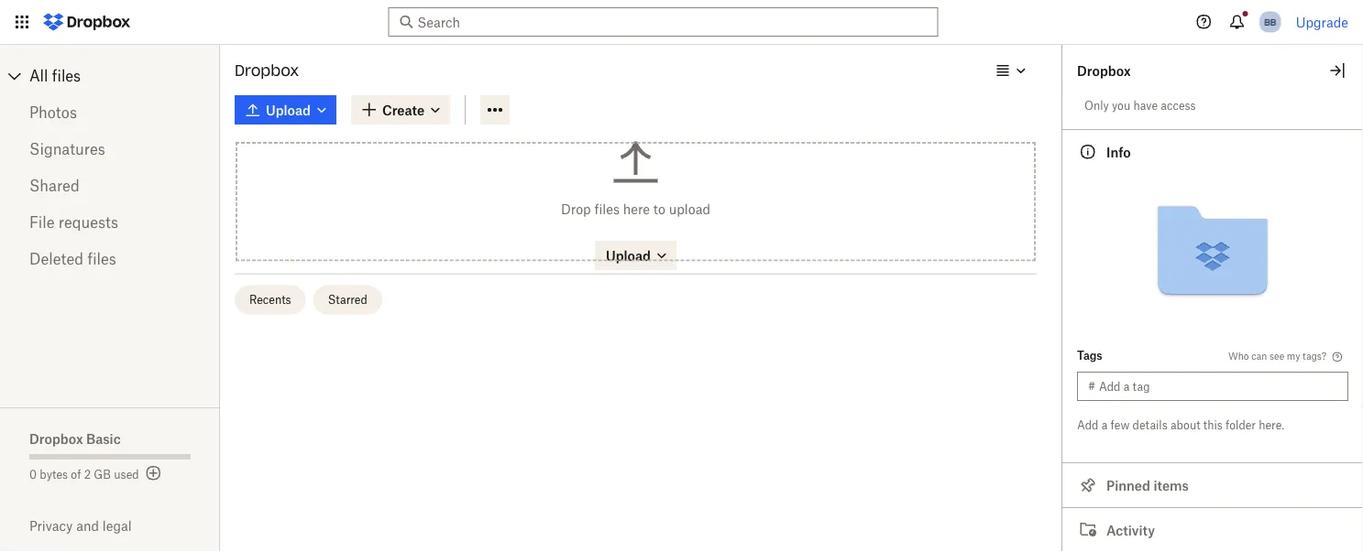 Task type: locate. For each thing, give the bounding box(es) containing it.
privacy and legal link
[[29, 519, 220, 535]]

activity button
[[1063, 508, 1363, 553]]

1 horizontal spatial dropbox
[[235, 61, 299, 80]]

1 vertical spatial files
[[595, 201, 620, 217]]

close details pane image
[[1327, 60, 1349, 82]]

legal
[[102, 519, 132, 535]]

bb
[[1265, 16, 1277, 28]]

file requests
[[29, 214, 118, 232]]

files inside the all files link
[[52, 67, 81, 85]]

you
[[1112, 99, 1131, 112]]

only you have access
[[1085, 99, 1196, 112]]

0 horizontal spatial upload button
[[235, 95, 336, 125]]

files left the here
[[595, 201, 620, 217]]

dropbox
[[235, 61, 299, 80], [1077, 63, 1131, 78], [29, 431, 83, 447]]

dropbox logo - go to the homepage image
[[37, 7, 137, 37]]

files for all
[[52, 67, 81, 85]]

file
[[29, 214, 55, 232]]

all files
[[29, 67, 81, 85]]

0 horizontal spatial files
[[52, 67, 81, 85]]

upload
[[669, 201, 711, 217]]

0 horizontal spatial upload
[[266, 102, 311, 118]]

who can see my tags? image
[[1330, 350, 1345, 365]]

here
[[623, 201, 650, 217]]

files right all at left
[[52, 67, 81, 85]]

of
[[71, 468, 81, 482]]

deleted files link
[[29, 241, 191, 278]]

0 bytes of 2 gb used
[[29, 468, 139, 482]]

drop files here to upload
[[561, 201, 711, 217]]

2 vertical spatial files
[[87, 250, 116, 268]]

signatures link
[[29, 131, 191, 168]]

0 vertical spatial upload button
[[235, 95, 336, 125]]

files inside deleted files link
[[87, 250, 116, 268]]

few
[[1111, 419, 1130, 432]]

deleted files
[[29, 250, 116, 268]]

have
[[1134, 99, 1158, 112]]

photos link
[[29, 94, 191, 131]]

1 horizontal spatial files
[[87, 250, 116, 268]]

1 vertical spatial upload
[[606, 248, 651, 264]]

0 horizontal spatial dropbox
[[29, 431, 83, 447]]

and
[[76, 519, 99, 535]]

files
[[52, 67, 81, 85], [595, 201, 620, 217], [87, 250, 116, 268]]

1 horizontal spatial upload
[[606, 248, 651, 264]]

all files link
[[29, 61, 220, 91]]

upload button
[[235, 95, 336, 125], [595, 241, 677, 271]]

activity
[[1107, 523, 1155, 539]]

#
[[1088, 380, 1096, 394]]

signatures
[[29, 140, 105, 158]]

pinned
[[1107, 478, 1151, 494]]

folder
[[1226, 419, 1256, 432]]

Search in folder "Dropbox" text field
[[417, 12, 904, 32]]

see
[[1270, 351, 1285, 362]]

create
[[382, 102, 425, 118]]

basic
[[86, 431, 121, 447]]

upgrade
[[1296, 14, 1349, 30]]

1 vertical spatial upload button
[[595, 241, 677, 271]]

file requests link
[[29, 204, 191, 241]]

upload
[[266, 102, 311, 118], [606, 248, 651, 264]]

starred
[[328, 293, 367, 307]]

1 horizontal spatial upload button
[[595, 241, 677, 271]]

deleted
[[29, 250, 84, 268]]

dropbox basic
[[29, 431, 121, 447]]

requests
[[59, 214, 118, 232]]

files down "file requests" link
[[87, 250, 116, 268]]

files for drop
[[595, 201, 620, 217]]

0 vertical spatial files
[[52, 67, 81, 85]]

who can see my tags?
[[1229, 351, 1327, 362]]

used
[[114, 468, 139, 482]]

files for deleted
[[87, 250, 116, 268]]

recents
[[249, 293, 291, 307]]

2 horizontal spatial files
[[595, 201, 620, 217]]

create button
[[351, 95, 450, 125]]

tags?
[[1303, 351, 1327, 362]]

info
[[1107, 144, 1131, 160]]



Task type: vqa. For each thing, say whether or not it's contained in the screenshot.
'Info' "dropdown button" on the top right
yes



Task type: describe. For each thing, give the bounding box(es) containing it.
Add a tag text field
[[1099, 377, 1338, 397]]

bytes
[[40, 468, 68, 482]]

to
[[654, 201, 666, 217]]

privacy
[[29, 519, 73, 535]]

recents button
[[235, 286, 306, 315]]

bb button
[[1256, 7, 1285, 37]]

about
[[1171, 419, 1201, 432]]

can
[[1252, 351, 1267, 362]]

add
[[1077, 419, 1099, 432]]

all
[[29, 67, 48, 85]]

here.
[[1259, 419, 1285, 432]]

photos
[[29, 104, 77, 121]]

add a few details about this folder here.
[[1077, 419, 1285, 432]]

pinned items
[[1107, 478, 1189, 494]]

this
[[1204, 419, 1223, 432]]

2
[[84, 468, 91, 482]]

privacy and legal
[[29, 519, 132, 535]]

shared
[[29, 177, 79, 195]]

details
[[1133, 419, 1168, 432]]

only
[[1085, 99, 1109, 112]]

shared link
[[29, 168, 191, 204]]

who
[[1229, 351, 1249, 362]]

pinned items button
[[1063, 463, 1363, 508]]

items
[[1154, 478, 1189, 494]]

get more space image
[[143, 463, 165, 485]]

global header element
[[0, 0, 1363, 45]]

starred button
[[313, 286, 382, 315]]

my
[[1287, 351, 1301, 362]]

info button
[[1063, 129, 1363, 174]]

tags
[[1077, 349, 1103, 363]]

2 horizontal spatial dropbox
[[1077, 63, 1131, 78]]

0
[[29, 468, 37, 482]]

0 vertical spatial upload
[[266, 102, 311, 118]]

access
[[1161, 99, 1196, 112]]

upgrade link
[[1296, 14, 1349, 30]]

a
[[1102, 419, 1108, 432]]

drop
[[561, 201, 591, 217]]

gb
[[94, 468, 111, 482]]



